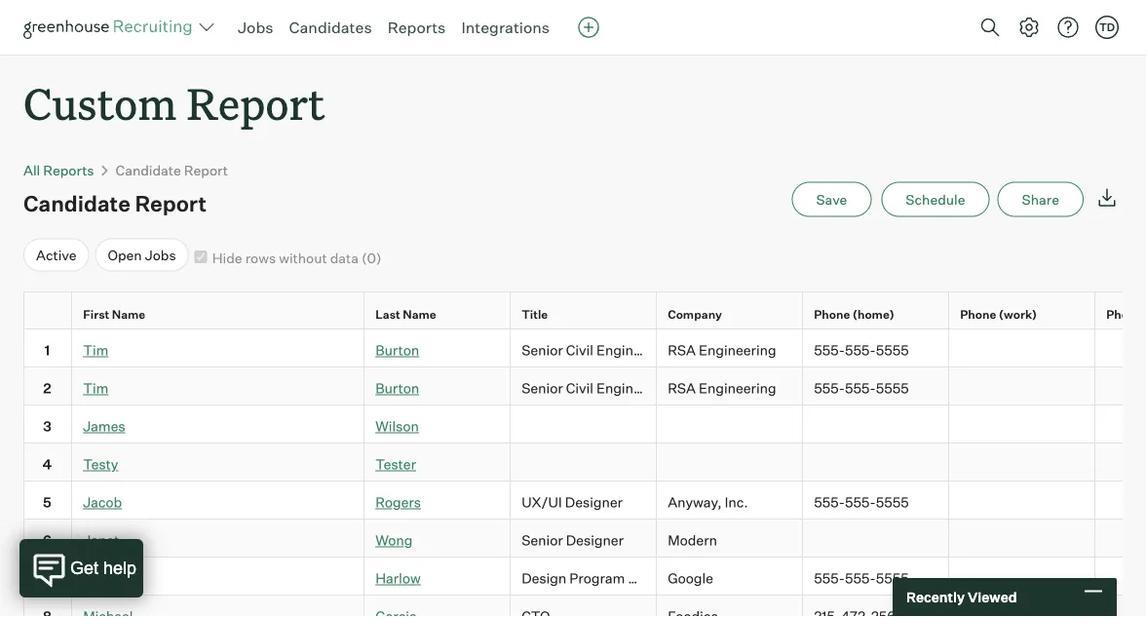 Task type: locate. For each thing, give the bounding box(es) containing it.
2 5555 from the top
[[876, 380, 909, 397]]

jobs left candidates
[[238, 18, 273, 37]]

2 rsa engineering from the top
[[668, 380, 777, 397]]

2 burton link from the top
[[376, 380, 419, 397]]

rsa engineering
[[668, 342, 777, 359], [668, 380, 777, 397]]

design program manager
[[522, 570, 685, 587]]

1 vertical spatial tim
[[83, 380, 109, 397]]

jacob
[[83, 494, 122, 511]]

4 555-555-5555 from the top
[[814, 570, 909, 587]]

configure image
[[1018, 16, 1041, 39]]

report down jobs link
[[187, 74, 325, 132]]

name right last
[[403, 306, 436, 321]]

3 senior from the top
[[522, 532, 563, 549]]

1 vertical spatial candidate report
[[23, 190, 207, 217]]

4 row from the top
[[23, 405, 1146, 443]]

engineering
[[699, 342, 777, 359], [699, 380, 777, 397]]

1 rsa engineering from the top
[[668, 342, 777, 359]]

1 vertical spatial engineering
[[699, 380, 777, 397]]

designer for ux/ui designer
[[565, 494, 623, 511]]

2 senior from the top
[[522, 380, 563, 397]]

candidate down 'all reports'
[[23, 190, 130, 217]]

0 vertical spatial civil
[[566, 342, 594, 359]]

burton link down the last name
[[376, 342, 419, 359]]

open
[[108, 246, 142, 263]]

555-555-5555 for 1
[[814, 342, 909, 359]]

phone left (home) in the right of the page
[[814, 306, 850, 321]]

0 vertical spatial engineering
[[699, 342, 777, 359]]

ux/ui
[[522, 494, 562, 511]]

1 tim from the top
[[83, 342, 109, 359]]

1 vertical spatial jobs
[[145, 246, 176, 263]]

cell
[[949, 329, 1096, 367], [1096, 329, 1146, 367], [949, 367, 1096, 405], [1096, 367, 1146, 405], [511, 405, 657, 443], [657, 405, 803, 443], [803, 405, 949, 443], [949, 405, 1096, 443], [1096, 405, 1146, 443], [511, 443, 657, 481], [657, 443, 803, 481], [803, 443, 949, 481], [949, 443, 1096, 481], [1096, 443, 1146, 481], [949, 481, 1096, 519], [1096, 481, 1146, 519], [803, 519, 949, 557], [949, 519, 1096, 557], [1096, 519, 1146, 557], [949, 557, 1096, 595], [1096, 557, 1146, 595], [23, 595, 72, 617], [949, 595, 1096, 617], [1096, 595, 1146, 617]]

custom report
[[23, 74, 325, 132]]

first name column header
[[72, 292, 368, 334]]

1 rsa from the top
[[668, 342, 696, 359]]

(0)
[[362, 250, 382, 267]]

custom
[[23, 74, 177, 132]]

2 civil from the top
[[566, 380, 594, 397]]

last name
[[376, 306, 436, 321]]

7 cell
[[23, 557, 72, 595]]

1 vertical spatial civil
[[566, 380, 594, 397]]

1 vertical spatial reports
[[43, 162, 94, 179]]

0 vertical spatial burton
[[376, 342, 419, 359]]

phone inside phone (home) column header
[[814, 306, 850, 321]]

2 rsa from the top
[[668, 380, 696, 397]]

1 vertical spatial rsa
[[668, 380, 696, 397]]

name inside column header
[[403, 306, 436, 321]]

modern
[[668, 532, 717, 549]]

program
[[570, 570, 625, 587]]

td button
[[1096, 16, 1119, 39]]

phone left (work)
[[960, 306, 997, 321]]

phone for phone (
[[1107, 306, 1143, 321]]

phone inside phone (work) column header
[[960, 306, 997, 321]]

2 burton from the top
[[376, 380, 419, 397]]

1 5555 from the top
[[876, 342, 909, 359]]

candidate
[[116, 162, 181, 179], [23, 190, 130, 217]]

0 vertical spatial candidate report
[[116, 162, 228, 179]]

candidate report
[[116, 162, 228, 179], [23, 190, 207, 217]]

share button
[[998, 182, 1084, 217]]

1 burton link from the top
[[376, 342, 419, 359]]

designer
[[565, 494, 623, 511], [566, 532, 624, 549]]

jobs right the open
[[145, 246, 176, 263]]

candidate report down custom report
[[116, 162, 228, 179]]

1 burton from the top
[[376, 342, 419, 359]]

without
[[279, 250, 327, 267]]

0 vertical spatial designer
[[565, 494, 623, 511]]

burton up the wilson
[[376, 380, 419, 397]]

candidate down custom report
[[116, 162, 181, 179]]

senior civil engineer for 1
[[522, 342, 654, 359]]

wilson
[[376, 418, 419, 435]]

wilson link
[[376, 418, 419, 435]]

0 vertical spatial rsa
[[668, 342, 696, 359]]

6 row from the top
[[23, 481, 1146, 519]]

phone (home)
[[814, 306, 895, 321]]

tim up james
[[83, 380, 109, 397]]

civil
[[566, 342, 594, 359], [566, 380, 594, 397]]

burton down the last name
[[376, 342, 419, 359]]

5555 for 5
[[876, 494, 909, 511]]

engineering for 1
[[699, 342, 777, 359]]

name inside column header
[[112, 306, 145, 321]]

row
[[23, 291, 1146, 334], [23, 329, 1146, 367], [23, 367, 1146, 405], [23, 405, 1146, 443], [23, 443, 1146, 481], [23, 481, 1146, 519], [23, 519, 1146, 557], [23, 557, 1146, 595], [23, 595, 1146, 617]]

candidate report up the open
[[23, 190, 207, 217]]

1 vertical spatial senior civil engineer
[[522, 380, 654, 397]]

burton
[[376, 342, 419, 359], [376, 380, 419, 397]]

2 horizontal spatial phone
[[1107, 306, 1143, 321]]

anyway,
[[668, 494, 722, 511]]

civil for 1
[[566, 342, 594, 359]]

3 row from the top
[[23, 367, 1146, 405]]

7 row from the top
[[23, 519, 1146, 557]]

first name
[[83, 306, 145, 321]]

reports
[[388, 18, 446, 37], [43, 162, 94, 179]]

report
[[187, 74, 325, 132], [184, 162, 228, 179], [135, 190, 207, 217]]

1 vertical spatial report
[[184, 162, 228, 179]]

1 senior civil engineer from the top
[[522, 342, 654, 359]]

2 cell
[[23, 367, 72, 405]]

ux/ui designer
[[522, 494, 623, 511]]

Hide rows without data (0) checkbox
[[195, 251, 207, 263]]

senior civil engineer
[[522, 342, 654, 359], [522, 380, 654, 397]]

james link
[[83, 418, 125, 435]]

title column header
[[511, 292, 661, 334]]

tim link down first
[[83, 342, 109, 359]]

1 vertical spatial engineer
[[597, 380, 654, 397]]

tim down first
[[83, 342, 109, 359]]

tester
[[376, 456, 416, 473]]

greenhouse recruiting image
[[23, 16, 199, 39]]

designer up 'senior designer' in the bottom of the page
[[565, 494, 623, 511]]

1 engineer from the top
[[597, 342, 654, 359]]

0 vertical spatial engineer
[[597, 342, 654, 359]]

0 vertical spatial senior civil engineer
[[522, 342, 654, 359]]

3 phone from the left
[[1107, 306, 1143, 321]]

2 phone from the left
[[960, 306, 997, 321]]

1 vertical spatial tim link
[[83, 380, 109, 397]]

tim for 2
[[83, 380, 109, 397]]

candidates
[[289, 18, 372, 37]]

tim link up james
[[83, 380, 109, 397]]

tim link for 2
[[83, 380, 109, 397]]

0 vertical spatial burton link
[[376, 342, 419, 359]]

2 engineer from the top
[[597, 380, 654, 397]]

1 vertical spatial designer
[[566, 532, 624, 549]]

0 vertical spatial reports
[[388, 18, 446, 37]]

senior designer
[[522, 532, 624, 549]]

0 vertical spatial jobs
[[238, 18, 273, 37]]

1 name from the left
[[112, 306, 145, 321]]

7
[[43, 570, 51, 587]]

designer up program
[[566, 532, 624, 549]]

noah
[[83, 570, 117, 587]]

5 cell
[[23, 481, 72, 519]]

phone left (
[[1107, 306, 1143, 321]]

5
[[43, 494, 51, 511]]

table
[[23, 291, 1146, 617]]

search image
[[979, 16, 1002, 39]]

3 555-555-5555 from the top
[[814, 494, 909, 511]]

company column header
[[657, 292, 807, 334]]

1 senior from the top
[[522, 342, 563, 359]]

1 horizontal spatial jobs
[[238, 18, 273, 37]]

1 engineering from the top
[[699, 342, 777, 359]]

1 horizontal spatial phone
[[960, 306, 997, 321]]

save
[[816, 191, 847, 208]]

1 row from the top
[[23, 291, 1146, 334]]

1 vertical spatial senior
[[522, 380, 563, 397]]

name
[[112, 306, 145, 321], [403, 306, 436, 321]]

jobs
[[238, 18, 273, 37], [145, 246, 176, 263]]

phone
[[814, 306, 850, 321], [960, 306, 997, 321], [1107, 306, 1143, 321]]

column header
[[23, 292, 76, 334]]

row containing 5
[[23, 481, 1146, 519]]

1 phone from the left
[[814, 306, 850, 321]]

5 row from the top
[[23, 443, 1146, 481]]

candidates link
[[289, 18, 372, 37]]

senior for 2
[[522, 380, 563, 397]]

burton link up the wilson
[[376, 380, 419, 397]]

anyway, inc.
[[668, 494, 748, 511]]

senior civil engineer for 2
[[522, 380, 654, 397]]

5555 for 7
[[876, 570, 909, 587]]

report down candidate report link
[[135, 190, 207, 217]]

tim link
[[83, 342, 109, 359], [83, 380, 109, 397]]

(work)
[[999, 306, 1037, 321]]

(home)
[[853, 306, 895, 321]]

2 senior civil engineer from the top
[[522, 380, 654, 397]]

2 engineering from the top
[[699, 380, 777, 397]]

name right first
[[112, 306, 145, 321]]

555-555-5555
[[814, 342, 909, 359], [814, 380, 909, 397], [814, 494, 909, 511], [814, 570, 909, 587]]

0 vertical spatial tim link
[[83, 342, 109, 359]]

rsa engineering for 1
[[668, 342, 777, 359]]

burton link
[[376, 342, 419, 359], [376, 380, 419, 397]]

2 vertical spatial report
[[135, 190, 207, 217]]

0 horizontal spatial reports
[[43, 162, 94, 179]]

reports right all
[[43, 162, 94, 179]]

engineer for 1
[[597, 342, 654, 359]]

3 5555 from the top
[[876, 494, 909, 511]]

rsa
[[668, 342, 696, 359], [668, 380, 696, 397]]

reports right candidates
[[388, 18, 446, 37]]

2 555-555-5555 from the top
[[814, 380, 909, 397]]

tim
[[83, 342, 109, 359], [83, 380, 109, 397]]

1 civil from the top
[[566, 342, 594, 359]]

download image
[[1096, 186, 1119, 209]]

9 row from the top
[[23, 595, 1146, 617]]

senior
[[522, 342, 563, 359], [522, 380, 563, 397], [522, 532, 563, 549]]

rogers link
[[376, 494, 421, 511]]

1 vertical spatial burton
[[376, 380, 419, 397]]

1 555-555-5555 from the top
[[814, 342, 909, 359]]

2 tim link from the top
[[83, 380, 109, 397]]

burton for 1
[[376, 342, 419, 359]]

integrations link
[[461, 18, 550, 37]]

0 vertical spatial tim
[[83, 342, 109, 359]]

1 vertical spatial rsa engineering
[[668, 380, 777, 397]]

0 horizontal spatial phone
[[814, 306, 850, 321]]

jobs link
[[238, 18, 273, 37]]

2 vertical spatial senior
[[522, 532, 563, 549]]

1 vertical spatial burton link
[[376, 380, 419, 397]]

row containing 6
[[23, 519, 1146, 557]]

0 vertical spatial rsa engineering
[[668, 342, 777, 359]]

1 vertical spatial candidate
[[23, 190, 130, 217]]

harlow link
[[376, 570, 421, 587]]

1 horizontal spatial name
[[403, 306, 436, 321]]

0 vertical spatial senior
[[522, 342, 563, 359]]

testy link
[[83, 456, 118, 473]]

1 tim link from the top
[[83, 342, 109, 359]]

row containing 1
[[23, 329, 1146, 367]]

2 name from the left
[[403, 306, 436, 321]]

5555
[[876, 342, 909, 359], [876, 380, 909, 397], [876, 494, 909, 511], [876, 570, 909, 587]]

4 cell
[[23, 443, 72, 481]]

4 5555 from the top
[[876, 570, 909, 587]]

2 row from the top
[[23, 329, 1146, 367]]

2 tim from the top
[[83, 380, 109, 397]]

8 row from the top
[[23, 557, 1146, 595]]

report down custom report
[[184, 162, 228, 179]]

0 horizontal spatial name
[[112, 306, 145, 321]]



Task type: vqa. For each thing, say whether or not it's contained in the screenshot.
topmost "Candidate Report"
yes



Task type: describe. For each thing, give the bounding box(es) containing it.
tim link for 1
[[83, 342, 109, 359]]

td button
[[1092, 12, 1123, 43]]

active
[[36, 246, 76, 263]]

janet link
[[83, 532, 119, 549]]

hide rows without data (0)
[[212, 250, 382, 267]]

(
[[1145, 306, 1146, 321]]

senior for 1
[[522, 342, 563, 359]]

tim for 1
[[83, 342, 109, 359]]

rsa for 1
[[668, 342, 696, 359]]

first
[[83, 306, 109, 321]]

james
[[83, 418, 125, 435]]

burton for 2
[[376, 380, 419, 397]]

all reports
[[23, 162, 94, 179]]

janet
[[83, 532, 119, 549]]

all reports link
[[23, 162, 94, 179]]

hide
[[212, 250, 242, 267]]

555-555-5555 for 2
[[814, 380, 909, 397]]

1
[[44, 342, 50, 359]]

phone for phone (home)
[[814, 306, 850, 321]]

burton link for 2
[[376, 380, 419, 397]]

testy
[[83, 456, 118, 473]]

manager
[[628, 570, 685, 587]]

3 cell
[[23, 405, 72, 443]]

noah link
[[83, 570, 117, 587]]

phone (home) column header
[[803, 292, 953, 334]]

wong link
[[376, 532, 413, 549]]

5555 for 2
[[876, 380, 909, 397]]

candidate report link
[[116, 162, 228, 179]]

reports link
[[388, 18, 446, 37]]

all
[[23, 162, 40, 179]]

design
[[522, 570, 567, 587]]

row containing 7
[[23, 557, 1146, 595]]

rsa engineering for 2
[[668, 380, 777, 397]]

phone (work) column header
[[949, 292, 1100, 334]]

last
[[376, 306, 400, 321]]

recently
[[907, 589, 965, 606]]

3
[[43, 418, 51, 435]]

viewed
[[968, 589, 1017, 606]]

rogers
[[376, 494, 421, 511]]

schedule button
[[882, 182, 990, 217]]

rsa for 2
[[668, 380, 696, 397]]

table containing 1
[[23, 291, 1146, 617]]

phone (
[[1107, 306, 1146, 321]]

company
[[668, 306, 722, 321]]

0 vertical spatial candidate
[[116, 162, 181, 179]]

schedule
[[906, 191, 966, 208]]

555-555-5555 for 7
[[814, 570, 909, 587]]

last name column header
[[365, 292, 515, 334]]

jacob link
[[83, 494, 122, 511]]

row containing 3
[[23, 405, 1146, 443]]

share
[[1022, 191, 1060, 208]]

4
[[43, 456, 52, 473]]

5555 for 1
[[876, 342, 909, 359]]

6 cell
[[23, 519, 72, 557]]

row containing 2
[[23, 367, 1146, 405]]

name for first name
[[112, 306, 145, 321]]

title
[[522, 306, 548, 321]]

save button
[[792, 182, 872, 217]]

tester link
[[376, 456, 416, 473]]

designer for senior designer
[[566, 532, 624, 549]]

civil for 2
[[566, 380, 594, 397]]

0 vertical spatial report
[[187, 74, 325, 132]]

row containing 4
[[23, 443, 1146, 481]]

0 horizontal spatial jobs
[[145, 246, 176, 263]]

555-555-5555 for 5
[[814, 494, 909, 511]]

harlow
[[376, 570, 421, 587]]

open jobs
[[108, 246, 176, 263]]

6
[[43, 532, 52, 549]]

data
[[330, 250, 359, 267]]

google
[[668, 570, 714, 587]]

senior for 6
[[522, 532, 563, 549]]

save and schedule this report to revisit it! element
[[792, 182, 882, 217]]

phone (work)
[[960, 306, 1037, 321]]

1 cell
[[23, 329, 72, 367]]

name for last name
[[403, 306, 436, 321]]

burton link for 1
[[376, 342, 419, 359]]

engineering for 2
[[699, 380, 777, 397]]

row containing first name
[[23, 291, 1146, 334]]

inc.
[[725, 494, 748, 511]]

integrations
[[461, 18, 550, 37]]

wong
[[376, 532, 413, 549]]

1 horizontal spatial reports
[[388, 18, 446, 37]]

td
[[1100, 20, 1115, 34]]

2
[[43, 380, 51, 397]]

recently viewed
[[907, 589, 1017, 606]]

rows
[[245, 250, 276, 267]]

phone for phone (work)
[[960, 306, 997, 321]]

engineer for 2
[[597, 380, 654, 397]]



